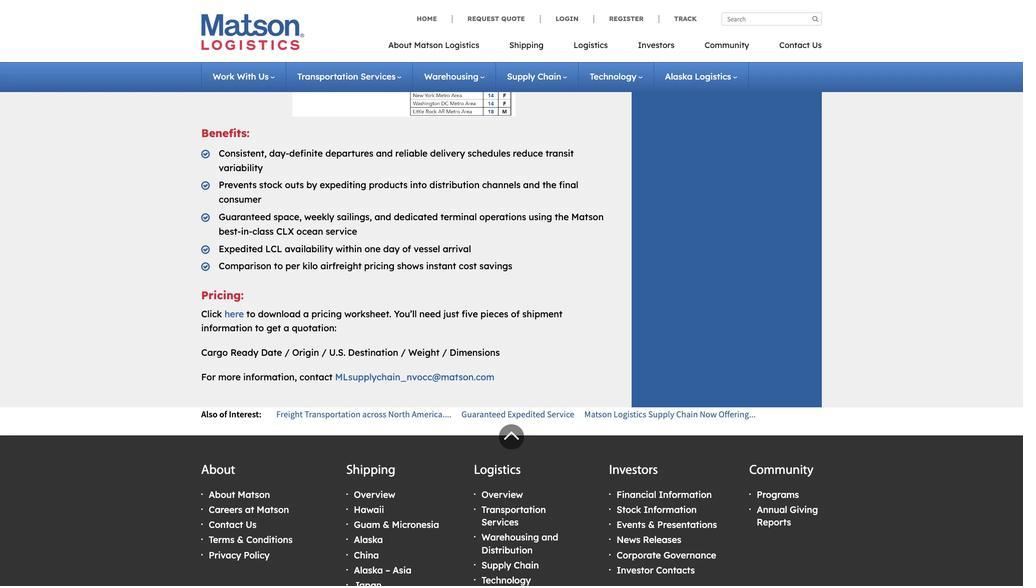 Task type: locate. For each thing, give the bounding box(es) containing it.
0 horizontal spatial us
[[246, 519, 257, 531]]

1 horizontal spatial services
[[482, 517, 519, 528]]

overview
[[354, 489, 396, 501], [482, 489, 523, 501]]

more
[[218, 372, 241, 383]]

transportation services link for warehousing "link"
[[297, 71, 402, 82]]

2 horizontal spatial of
[[511, 308, 520, 320]]

community inside top menu navigation
[[705, 40, 750, 50]]

about inside about matson careers at matson contact us terms & conditions privacy policy
[[209, 489, 235, 501]]

community link
[[690, 37, 765, 58]]

final
[[559, 179, 579, 191]]

2 vertical spatial transportation
[[482, 504, 546, 516]]

section
[[619, 0, 835, 407]]

/ right the date
[[285, 347, 290, 359]]

0 vertical spatial contact us link
[[765, 37, 822, 58]]

information
[[201, 323, 253, 334]]

download
[[258, 308, 301, 320]]

quote
[[501, 15, 525, 23]]

guaranteed inside guaranteed space, weekly sailings, and dedicated terminal operations using the matson best-in-class clx ocean service
[[219, 211, 271, 223]]

technology link for warehousing "link"'s supply chain link
[[590, 71, 643, 82]]

departures
[[325, 148, 374, 159]]

alaska logistics link
[[665, 71, 738, 82]]

a right get
[[284, 323, 289, 334]]

expedited up backtop image
[[508, 408, 545, 420]]

1 vertical spatial contact us link
[[209, 519, 257, 531]]

contacts
[[656, 565, 695, 576]]

2 vertical spatial alaska
[[354, 565, 383, 576]]

overview hawaii guam & micronesia alaska china alaska – asia
[[354, 489, 439, 576]]

footer
[[0, 424, 1023, 586]]

u.s.
[[329, 347, 346, 359]]

1 horizontal spatial a
[[303, 308, 309, 320]]

chain down warehousing and distribution link
[[514, 560, 539, 571]]

alaska link
[[354, 534, 383, 546]]

to left per
[[274, 261, 283, 272]]

delivery
[[430, 148, 465, 159]]

about inside top menu navigation
[[388, 40, 412, 50]]

giving
[[790, 504, 818, 516]]

community up programs
[[750, 464, 814, 477]]

0 vertical spatial guaranteed
[[219, 211, 271, 223]]

overview inside overview hawaii guam & micronesia alaska china alaska – asia
[[354, 489, 396, 501]]

& inside overview hawaii guam & micronesia alaska china alaska – asia
[[383, 519, 390, 531]]

1 horizontal spatial technology link
[[590, 71, 643, 82]]

shipping inside shipping 'link'
[[510, 40, 544, 50]]

& up news releases link at right bottom
[[648, 519, 655, 531]]

overview for hawaii
[[354, 489, 396, 501]]

programs annual giving reports
[[757, 489, 818, 528]]

contact down the careers
[[209, 519, 243, 531]]

warehousing inside overview transportation services warehousing and distribution supply chain technology
[[482, 532, 539, 543]]

need
[[419, 308, 441, 320]]

0 horizontal spatial overview
[[354, 489, 396, 501]]

logistics inside footer
[[474, 464, 521, 477]]

pricing up quotation:
[[312, 308, 342, 320]]

search image
[[813, 16, 819, 22]]

1 horizontal spatial expedited
[[508, 408, 545, 420]]

matson down home
[[414, 40, 443, 50]]

technology link down top menu navigation
[[590, 71, 643, 82]]

contact us link down search search field
[[765, 37, 822, 58]]

china
[[354, 550, 379, 561]]

1 horizontal spatial contact
[[780, 40, 810, 50]]

transportation inside overview transportation services warehousing and distribution supply chain technology
[[482, 504, 546, 516]]

guaranteed up backtop image
[[462, 408, 506, 420]]

1 vertical spatial expedited
[[508, 408, 545, 420]]

0 vertical spatial about
[[388, 40, 412, 50]]

2 vertical spatial chain
[[514, 560, 539, 571]]

alaska down guam
[[354, 534, 383, 546]]

1 vertical spatial transportation
[[305, 408, 361, 420]]

best-
[[219, 226, 241, 237]]

1 vertical spatial chain
[[676, 408, 698, 420]]

and
[[376, 148, 393, 159], [523, 179, 540, 191], [375, 211, 391, 223], [542, 532, 559, 543]]

expedited lcl service tt table aug2020 image
[[292, 14, 516, 117]]

1 overview from the left
[[354, 489, 396, 501]]

us right with
[[259, 71, 269, 82]]

warehousing up distribution
[[482, 532, 539, 543]]

0 vertical spatial technology
[[590, 71, 637, 82]]

matson logistics image
[[201, 14, 304, 50]]

contact us link down the careers
[[209, 519, 257, 531]]

guaranteed
[[219, 211, 271, 223], [462, 408, 506, 420]]

1 horizontal spatial overview link
[[482, 489, 523, 501]]

/ right 'weight'
[[442, 347, 447, 359]]

guaranteed up in-
[[219, 211, 271, 223]]

and inside guaranteed space, weekly sailings, and dedicated terminal operations using the matson best-in-class clx ocean service
[[375, 211, 391, 223]]

track link
[[659, 15, 697, 23]]

community up alaska logistics link
[[705, 40, 750, 50]]

1 vertical spatial the
[[555, 211, 569, 223]]

investors down track link on the right top
[[638, 40, 675, 50]]

supply left now
[[648, 408, 675, 420]]

0 horizontal spatial expedited
[[219, 243, 263, 255]]

supply down shipping 'link'
[[507, 71, 535, 82]]

of inside to download a pricing worksheet. you'll need just five pieces of shipment information to get a quotation:
[[511, 308, 520, 320]]

airfreight
[[321, 261, 362, 272]]

1 vertical spatial of
[[511, 308, 520, 320]]

1 horizontal spatial contact us link
[[765, 37, 822, 58]]

comparison
[[219, 261, 272, 272]]

2 overview link from the left
[[482, 489, 523, 501]]

0 vertical spatial expedited
[[219, 243, 263, 255]]

/
[[285, 347, 290, 359], [322, 347, 327, 359], [401, 347, 406, 359], [442, 347, 447, 359]]

of
[[402, 243, 411, 255], [511, 308, 520, 320], [219, 408, 227, 420]]

annual giving reports link
[[757, 504, 818, 528]]

chain down shipping 'link'
[[538, 71, 561, 82]]

of right also
[[219, 408, 227, 420]]

corporate
[[617, 550, 661, 561]]

date
[[261, 347, 282, 359]]

& up privacy policy link
[[237, 534, 244, 546]]

0 vertical spatial community
[[705, 40, 750, 50]]

register
[[609, 15, 644, 23]]

news releases link
[[617, 534, 682, 546]]

operations
[[480, 211, 526, 223]]

contact
[[300, 372, 333, 383]]

1 vertical spatial technology
[[482, 575, 531, 586]]

1 vertical spatial transportation services link
[[482, 504, 546, 528]]

& inside about matson careers at matson contact us terms & conditions privacy policy
[[237, 534, 244, 546]]

2 vertical spatial us
[[246, 519, 257, 531]]

shipping up hawaii link
[[347, 464, 396, 477]]

2 vertical spatial to
[[255, 323, 264, 334]]

information,
[[243, 372, 297, 383]]

prevents
[[219, 179, 257, 191]]

0 vertical spatial information
[[659, 489, 712, 501]]

us inside about matson careers at matson contact us terms & conditions privacy policy
[[246, 519, 257, 531]]

& right guam
[[383, 519, 390, 531]]

warehousing and distribution link
[[482, 532, 559, 556]]

transportation services link for warehousing and distribution link
[[482, 504, 546, 528]]

class
[[253, 226, 274, 237]]

america....
[[412, 408, 452, 420]]

2 horizontal spatial &
[[648, 519, 655, 531]]

to left get
[[255, 323, 264, 334]]

of right pieces
[[511, 308, 520, 320]]

about for about matson careers at matson contact us terms & conditions privacy policy
[[209, 489, 235, 501]]

expedited
[[219, 243, 263, 255], [508, 408, 545, 420]]

about matson careers at matson contact us terms & conditions privacy policy
[[209, 489, 293, 561]]

0 vertical spatial of
[[402, 243, 411, 255]]

the
[[543, 179, 557, 191], [555, 211, 569, 223]]

1 horizontal spatial us
[[259, 71, 269, 82]]

freight transportation across north america....
[[276, 408, 452, 420]]

/ left u.s.
[[322, 347, 327, 359]]

shipping down "quote"
[[510, 40, 544, 50]]

0 horizontal spatial contact
[[209, 519, 243, 531]]

alaska – asia link
[[354, 565, 412, 576]]

1 vertical spatial alaska
[[354, 534, 383, 546]]

1 vertical spatial investors
[[609, 464, 658, 477]]

0 vertical spatial transportation services link
[[297, 71, 402, 82]]

0 horizontal spatial services
[[361, 71, 396, 82]]

us up terms & conditions link
[[246, 519, 257, 531]]

comparison to per kilo airfreight pricing shows instant cost savings
[[219, 261, 513, 272]]

0 vertical spatial services
[[361, 71, 396, 82]]

0 horizontal spatial community
[[705, 40, 750, 50]]

/ left 'weight'
[[401, 347, 406, 359]]

technology down top menu navigation
[[590, 71, 637, 82]]

1 horizontal spatial of
[[402, 243, 411, 255]]

2 vertical spatial of
[[219, 408, 227, 420]]

supply down distribution
[[482, 560, 512, 571]]

0 horizontal spatial transportation services link
[[297, 71, 402, 82]]

financial
[[617, 489, 657, 501]]

information up presentations
[[659, 489, 712, 501]]

a up quotation:
[[303, 308, 309, 320]]

technology down distribution
[[482, 575, 531, 586]]

1 vertical spatial pricing
[[312, 308, 342, 320]]

expedited up comparison
[[219, 243, 263, 255]]

pricing down one
[[364, 261, 395, 272]]

4 / from the left
[[442, 347, 447, 359]]

of right day
[[402, 243, 411, 255]]

ready
[[231, 347, 259, 359]]

1 vertical spatial warehousing
[[482, 532, 539, 543]]

contact inside about matson careers at matson contact us terms & conditions privacy policy
[[209, 519, 243, 531]]

1 horizontal spatial guaranteed
[[462, 408, 506, 420]]

0 horizontal spatial technology link
[[482, 575, 531, 586]]

1 horizontal spatial &
[[383, 519, 390, 531]]

1 vertical spatial supply chain link
[[482, 560, 539, 571]]

0 vertical spatial pricing
[[364, 261, 395, 272]]

the right using
[[555, 211, 569, 223]]

1 vertical spatial about
[[201, 464, 235, 477]]

1 horizontal spatial shipping
[[510, 40, 544, 50]]

contact down search search field
[[780, 40, 810, 50]]

the inside prevents stock outs by expediting products into distribution channels and the final consumer
[[543, 179, 557, 191]]

terminal
[[441, 211, 477, 223]]

1 vertical spatial a
[[284, 323, 289, 334]]

day-
[[269, 148, 289, 159]]

investors inside 'link'
[[638, 40, 675, 50]]

0 horizontal spatial warehousing
[[424, 71, 479, 82]]

2 overview from the left
[[482, 489, 523, 501]]

information
[[659, 489, 712, 501], [644, 504, 697, 516]]

for
[[201, 372, 216, 383]]

distribution
[[430, 179, 480, 191]]

0 vertical spatial contact
[[780, 40, 810, 50]]

arrival
[[443, 243, 471, 255]]

1 horizontal spatial transportation services link
[[482, 504, 546, 528]]

community
[[705, 40, 750, 50], [750, 464, 814, 477]]

0 horizontal spatial &
[[237, 534, 244, 546]]

0 horizontal spatial shipping
[[347, 464, 396, 477]]

availability
[[285, 243, 333, 255]]

0 vertical spatial shipping
[[510, 40, 544, 50]]

and inside overview transportation services warehousing and distribution supply chain technology
[[542, 532, 559, 543]]

guaranteed expedited service link
[[462, 408, 575, 420]]

supply chain link down shipping 'link'
[[507, 71, 567, 82]]

matson down final
[[572, 211, 604, 223]]

schedules
[[468, 148, 511, 159]]

1 horizontal spatial pricing
[[364, 261, 395, 272]]

None search field
[[722, 13, 822, 26]]

instant
[[426, 261, 456, 272]]

corporate governance link
[[617, 550, 717, 561]]

0 horizontal spatial a
[[284, 323, 289, 334]]

weekly
[[304, 211, 334, 223]]

overview inside overview transportation services warehousing and distribution supply chain technology
[[482, 489, 523, 501]]

supply chain link down distribution
[[482, 560, 539, 571]]

technology link down distribution
[[482, 575, 531, 586]]

about for about matson logistics
[[388, 40, 412, 50]]

1 vertical spatial community
[[750, 464, 814, 477]]

expediting
[[320, 179, 366, 191]]

us inside top menu navigation
[[812, 40, 822, 50]]

1 horizontal spatial warehousing
[[482, 532, 539, 543]]

the left final
[[543, 179, 557, 191]]

0 vertical spatial technology link
[[590, 71, 643, 82]]

to right the "here"
[[247, 308, 256, 320]]

presentations
[[658, 519, 717, 531]]

supply chain link for warehousing and distribution link
[[482, 560, 539, 571]]

per
[[286, 261, 300, 272]]

alaska down china
[[354, 565, 383, 576]]

0 horizontal spatial technology
[[482, 575, 531, 586]]

alaska down investors 'link'
[[665, 71, 693, 82]]

guaranteed for guaranteed expedited service
[[462, 408, 506, 420]]

request
[[468, 15, 499, 23]]

overview link for logistics
[[482, 489, 523, 501]]

services inside overview transportation services warehousing and distribution supply chain technology
[[482, 517, 519, 528]]

warehousing down about matson logistics link
[[424, 71, 479, 82]]

0 vertical spatial us
[[812, 40, 822, 50]]

2 vertical spatial supply
[[482, 560, 512, 571]]

0 vertical spatial investors
[[638, 40, 675, 50]]

0 horizontal spatial guaranteed
[[219, 211, 271, 223]]

1 vertical spatial guaranteed
[[462, 408, 506, 420]]

2 horizontal spatial us
[[812, 40, 822, 50]]

and inside "consistent, day-definite departures and reliable delivery schedules reduce transit variability"
[[376, 148, 393, 159]]

1 vertical spatial supply
[[648, 408, 675, 420]]

backtop image
[[499, 424, 524, 449]]

guaranteed for guaranteed space, weekly sailings, and dedicated terminal operations using the matson best-in-class clx ocean service
[[219, 211, 271, 223]]

1 overview link from the left
[[354, 489, 396, 501]]

1 vertical spatial services
[[482, 517, 519, 528]]

matson inside about matson logistics link
[[414, 40, 443, 50]]

matson inside guaranteed space, weekly sailings, and dedicated terminal operations using the matson best-in-class clx ocean service
[[572, 211, 604, 223]]

distribution
[[482, 545, 533, 556]]

us down search icon
[[812, 40, 822, 50]]

freight
[[276, 408, 303, 420]]

investors up financial
[[609, 464, 658, 477]]

0 horizontal spatial overview link
[[354, 489, 396, 501]]

2 / from the left
[[322, 347, 327, 359]]

2 vertical spatial about
[[209, 489, 235, 501]]

0 vertical spatial a
[[303, 308, 309, 320]]

0 horizontal spatial contact us link
[[209, 519, 257, 531]]

0 vertical spatial the
[[543, 179, 557, 191]]

home link
[[417, 15, 452, 23]]

login link
[[540, 15, 594, 23]]

about matson logistics link
[[388, 37, 494, 58]]

outs
[[285, 179, 304, 191]]

1 / from the left
[[285, 347, 290, 359]]

chain left now
[[676, 408, 698, 420]]

1 vertical spatial contact
[[209, 519, 243, 531]]

0 horizontal spatial pricing
[[312, 308, 342, 320]]

quotation:
[[292, 323, 337, 334]]

cargo ready date / origin / u.s. destination / weight / dimensions
[[201, 347, 500, 359]]

pricing inside to download a pricing worksheet. you'll need just five pieces of shipment information to get a quotation:
[[312, 308, 342, 320]]

1 horizontal spatial overview
[[482, 489, 523, 501]]

information up "events & presentations" link
[[644, 504, 697, 516]]

0 vertical spatial transportation
[[297, 71, 358, 82]]

& inside financial information stock information events & presentations news releases corporate governance investor contacts
[[648, 519, 655, 531]]

transportation services link
[[297, 71, 402, 82], [482, 504, 546, 528]]

1 vertical spatial technology link
[[482, 575, 531, 586]]

overview for transportation
[[482, 489, 523, 501]]

0 vertical spatial supply chain link
[[507, 71, 567, 82]]



Task type: describe. For each thing, give the bounding box(es) containing it.
news
[[617, 534, 641, 546]]

shipment
[[523, 308, 563, 320]]

for more information, contact mlsupplychain_nvocc@matson.com
[[201, 372, 495, 383]]

shipping link
[[494, 37, 559, 58]]

matson up at
[[238, 489, 270, 501]]

financial information stock information events & presentations news releases corporate governance investor contacts
[[617, 489, 717, 576]]

stock
[[259, 179, 283, 191]]

expedited lcl availability within one day of vessel arrival
[[219, 243, 471, 255]]

freight transportation across north america.... link
[[276, 408, 452, 420]]

terms
[[209, 534, 235, 546]]

matson right at
[[257, 504, 289, 516]]

investor contacts link
[[617, 565, 695, 576]]

prevents stock outs by expediting products into distribution channels and the final consumer
[[219, 179, 579, 205]]

guam & micronesia link
[[354, 519, 439, 531]]

programs
[[757, 489, 799, 501]]

variability
[[219, 162, 263, 174]]

contact inside top menu navigation
[[780, 40, 810, 50]]

careers at matson link
[[209, 504, 289, 516]]

0 vertical spatial to
[[274, 261, 283, 272]]

technology inside overview transportation services warehousing and distribution supply chain technology
[[482, 575, 531, 586]]

investors link
[[623, 37, 690, 58]]

just
[[444, 308, 459, 320]]

reports
[[757, 517, 791, 528]]

1 horizontal spatial technology
[[590, 71, 637, 82]]

sailings,
[[337, 211, 372, 223]]

0 vertical spatial warehousing
[[424, 71, 479, 82]]

about for about
[[201, 464, 235, 477]]

supply inside overview transportation services warehousing and distribution supply chain technology
[[482, 560, 512, 571]]

supply chain
[[507, 71, 561, 82]]

1 vertical spatial us
[[259, 71, 269, 82]]

events
[[617, 519, 646, 531]]

overview link for shipping
[[354, 489, 396, 501]]

warehousing link
[[424, 71, 485, 82]]

guaranteed expedited service
[[462, 408, 575, 420]]

3 / from the left
[[401, 347, 406, 359]]

channels
[[482, 179, 521, 191]]

track
[[674, 15, 697, 23]]

china link
[[354, 550, 379, 561]]

into
[[410, 179, 427, 191]]

–
[[386, 565, 390, 576]]

logistics link
[[559, 37, 623, 58]]

reliable
[[395, 148, 428, 159]]

and for overview transportation services warehousing and distribution supply chain technology
[[542, 532, 559, 543]]

at
[[245, 504, 254, 516]]

offering...
[[719, 408, 756, 420]]

technology link for supply chain link for warehousing and distribution link
[[482, 575, 531, 586]]

login
[[556, 15, 579, 23]]

investors inside footer
[[609, 464, 658, 477]]

matson logistics supply chain now offering...
[[585, 408, 756, 420]]

pieces
[[481, 308, 509, 320]]

matson logistics supply chain now offering... link
[[585, 408, 756, 420]]

events & presentations link
[[617, 519, 717, 531]]

matson right service at the right of the page
[[585, 408, 612, 420]]

Search search field
[[722, 13, 822, 26]]

in-
[[241, 226, 253, 237]]

consistent,
[[219, 148, 267, 159]]

also
[[201, 408, 218, 420]]

alaska logistics
[[665, 71, 732, 82]]

0 vertical spatial chain
[[538, 71, 561, 82]]

overview transportation services warehousing and distribution supply chain technology
[[482, 489, 559, 586]]

1 horizontal spatial community
[[750, 464, 814, 477]]

weight
[[409, 347, 440, 359]]

click
[[201, 308, 222, 320]]

1 vertical spatial shipping
[[347, 464, 396, 477]]

1 vertical spatial to
[[247, 308, 256, 320]]

get
[[267, 323, 281, 334]]

service
[[326, 226, 357, 237]]

products
[[369, 179, 408, 191]]

transportation for freight
[[305, 408, 361, 420]]

and for consistent, day-definite departures and reliable delivery schedules reduce transit variability
[[376, 148, 393, 159]]

clx
[[276, 226, 294, 237]]

chain inside overview transportation services warehousing and distribution supply chain technology
[[514, 560, 539, 571]]

cargo
[[201, 347, 228, 359]]

top menu navigation
[[388, 37, 822, 58]]

reduce
[[513, 148, 543, 159]]

0 vertical spatial supply
[[507, 71, 535, 82]]

consumer
[[219, 194, 262, 205]]

about matson link
[[209, 489, 270, 501]]

across
[[362, 408, 387, 420]]

mlsupplychain_nvocc@matson.com link
[[335, 372, 495, 383]]

about matson logistics
[[388, 40, 479, 50]]

1 vertical spatial information
[[644, 504, 697, 516]]

0 vertical spatial alaska
[[665, 71, 693, 82]]

careers
[[209, 504, 243, 516]]

work with us link
[[213, 71, 275, 82]]

register link
[[594, 15, 659, 23]]

consistent, day-definite departures and reliable delivery schedules reduce transit variability
[[219, 148, 574, 174]]

home
[[417, 15, 437, 23]]

supply chain link for warehousing "link"
[[507, 71, 567, 82]]

pricing:
[[201, 289, 244, 303]]

conditions
[[246, 534, 293, 546]]

here link
[[225, 308, 247, 320]]

stock information link
[[617, 504, 697, 516]]

shows
[[397, 261, 424, 272]]

and for guaranteed space, weekly sailings, and dedicated terminal operations using the matson best-in-class clx ocean service
[[375, 211, 391, 223]]

the inside guaranteed space, weekly sailings, and dedicated terminal operations using the matson best-in-class clx ocean service
[[555, 211, 569, 223]]

interest:
[[229, 408, 262, 420]]

dimensions
[[450, 347, 500, 359]]

mlsupplychain_nvocc@matson.com
[[335, 372, 495, 383]]

contact us
[[780, 40, 822, 50]]

guaranteed space, weekly sailings, and dedicated terminal operations using the matson best-in-class clx ocean service
[[219, 211, 604, 237]]

footer containing about
[[0, 424, 1023, 586]]

0 horizontal spatial of
[[219, 408, 227, 420]]

savings
[[480, 261, 513, 272]]

transportation for overview
[[482, 504, 546, 516]]

transit
[[546, 148, 574, 159]]

guam
[[354, 519, 380, 531]]

benefits:
[[201, 126, 250, 140]]

financial information link
[[617, 489, 712, 501]]

lcl
[[266, 243, 282, 255]]

here
[[225, 308, 244, 320]]

vessel
[[414, 243, 440, 255]]

and inside prevents stock outs by expediting products into distribution channels and the final consumer
[[523, 179, 540, 191]]

investor
[[617, 565, 654, 576]]

now
[[700, 408, 717, 420]]



Task type: vqa. For each thing, say whether or not it's contained in the screenshot.
Programs
yes



